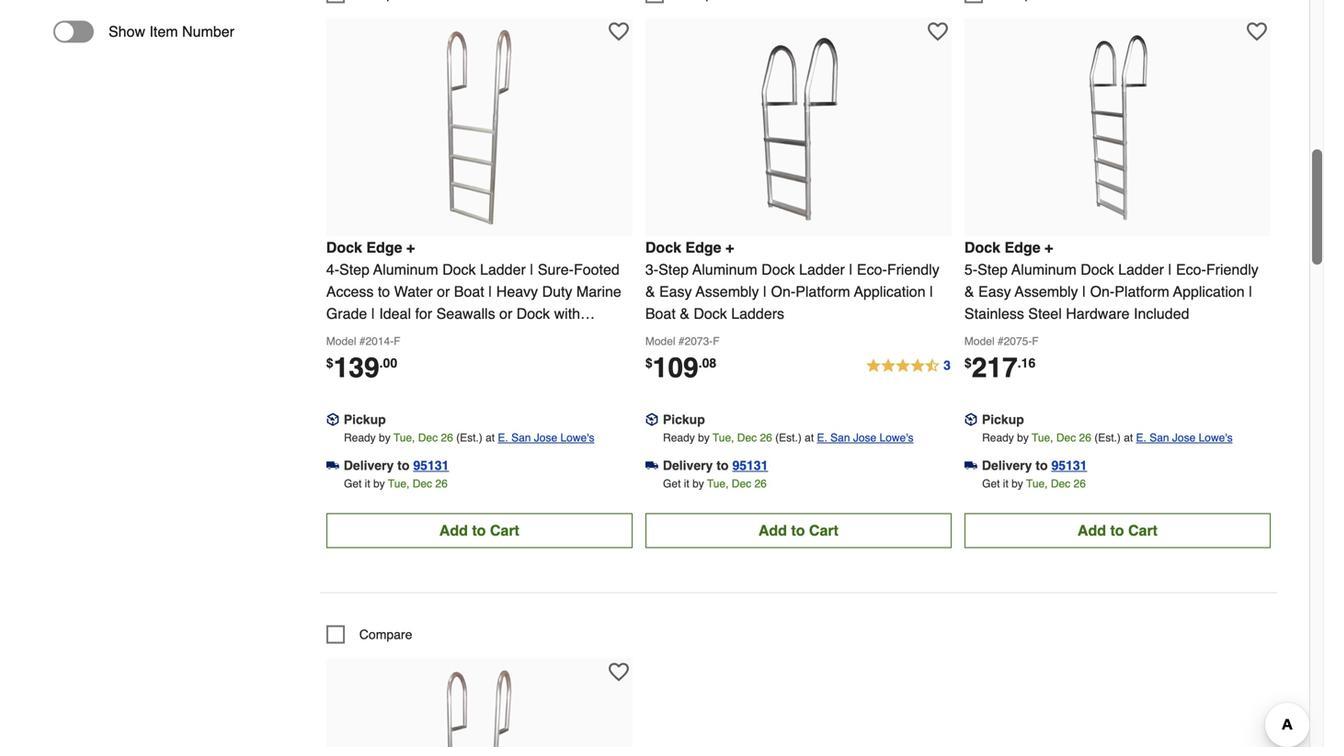 Task type: locate. For each thing, give the bounding box(es) containing it.
f
[[394, 331, 400, 344], [713, 331, 720, 344], [1032, 331, 1039, 344]]

tue,
[[394, 428, 415, 441], [713, 428, 734, 441], [1032, 428, 1053, 441], [388, 474, 410, 487], [707, 474, 729, 487], [1026, 474, 1048, 487]]

get it by tue, dec 26
[[344, 474, 448, 487], [663, 474, 767, 487], [982, 474, 1086, 487]]

get it by tue, dec 26 for 95131 button corresponding to truck filled image
[[982, 474, 1086, 487]]

to inside dock edge + 4-step aluminum dock ladder | sure-footed access to water or boat | heavy duty marine grade | ideal for seawalls or dock with varying water levels model # 2014-f $ 139 .00
[[378, 279, 390, 296]]

delivery to 95131
[[344, 455, 449, 469], [663, 455, 768, 469], [982, 455, 1087, 469]]

1 horizontal spatial or
[[499, 302, 512, 319]]

1 f from the left
[[394, 331, 400, 344]]

or
[[437, 279, 450, 296], [499, 302, 512, 319]]

step up the model # 2073-f
[[659, 257, 689, 274]]

0 horizontal spatial pickup
[[344, 409, 386, 423]]

1 horizontal spatial pickup image
[[645, 410, 658, 423]]

2 e. san jose lowe's button from the left
[[817, 425, 914, 444]]

aluminum inside dock edge + 4-step aluminum dock ladder | sure-footed access to water or boat | heavy duty marine grade | ideal for seawalls or dock with varying water levels model # 2014-f $ 139 .00
[[373, 257, 438, 274]]

95131 button for 2nd truck filled icon from right
[[413, 453, 449, 471]]

pickup image down 109
[[645, 410, 658, 423]]

ready
[[344, 428, 376, 441], [663, 428, 695, 441], [982, 428, 1014, 441]]

0 horizontal spatial aluminum
[[373, 257, 438, 274]]

dock up seawalls
[[442, 257, 476, 274]]

or down heavy
[[499, 302, 512, 319]]

0 horizontal spatial application
[[854, 279, 926, 296]]

1 cart from the left
[[490, 519, 519, 536]]

1 eco- from the left
[[857, 257, 887, 274]]

3 get from the left
[[982, 474, 1000, 487]]

0 horizontal spatial 95131 button
[[413, 453, 449, 471]]

2 horizontal spatial pickup
[[982, 409, 1024, 423]]

1 friendly from the left
[[887, 257, 940, 274]]

0 horizontal spatial add to cart
[[439, 519, 519, 536]]

aluminum up ladders
[[692, 257, 757, 274]]

heart outline image
[[609, 18, 629, 38], [1247, 18, 1267, 38], [609, 659, 629, 679]]

2 + from the left
[[726, 235, 734, 252]]

# for dock edge + 3-step aluminum dock ladder | eco-friendly & easy assembly | on-platform application | boat & dock ladders
[[679, 331, 685, 344]]

jose
[[534, 428, 557, 441], [853, 428, 877, 441], [1172, 428, 1196, 441]]

& down the 5- at the top right of the page
[[965, 279, 974, 296]]

assembly up steel
[[1015, 279, 1078, 296]]

2 assembly from the left
[[1015, 279, 1078, 296]]

$ 109 .08
[[645, 348, 717, 380]]

lowe's for 2nd truck filled icon from right's 95131 button
[[560, 428, 594, 441]]

pickup for 1st truck filled icon from right
[[663, 409, 705, 423]]

3 edge from the left
[[1005, 235, 1041, 252]]

on- up ladders
[[771, 279, 796, 296]]

2 jose from the left
[[853, 428, 877, 441]]

1 horizontal spatial truck filled image
[[645, 456, 658, 469]]

at for 95131 button corresponding to truck filled image e. san jose lowe's button
[[1124, 428, 1133, 441]]

assembly up ladders
[[696, 279, 759, 296]]

pickup image for 1st truck filled icon from right
[[645, 410, 658, 423]]

3 # from the left
[[998, 331, 1004, 344]]

application for 3-step aluminum dock ladder | eco-friendly & easy assembly | on-platform application | boat & dock ladders
[[854, 279, 926, 296]]

$ inside dock edge + 4-step aluminum dock ladder | sure-footed access to water or boat | heavy duty marine grade | ideal for seawalls or dock with varying water levels model # 2014-f $ 139 .00
[[326, 352, 333, 367]]

easy
[[659, 279, 692, 296], [978, 279, 1011, 296]]

truck filled image
[[326, 456, 339, 469], [645, 456, 658, 469]]

eco- for 3-step aluminum dock ladder | eco-friendly & easy assembly | on-platform application | boat & dock ladders
[[857, 257, 887, 274]]

it for 2nd truck filled icon from right
[[365, 474, 370, 487]]

it
[[365, 474, 370, 487], [684, 474, 689, 487], [1003, 474, 1009, 487]]

model # 2075-f
[[965, 331, 1039, 344]]

0 horizontal spatial delivery
[[344, 455, 394, 469]]

2 # from the left
[[679, 331, 685, 344]]

# up "actual price $217.16" element
[[998, 331, 1004, 344]]

2 horizontal spatial 95131 button
[[1052, 453, 1087, 471]]

1 aluminum from the left
[[373, 257, 438, 274]]

ready down $ 109 .08
[[663, 428, 695, 441]]

2 ladder from the left
[[799, 257, 845, 274]]

model
[[326, 331, 356, 344], [645, 331, 675, 344], [965, 331, 995, 344]]

platform inside the dock edge + 3-step aluminum dock ladder | eco-friendly & easy assembly | on-platform application | boat & dock ladders
[[796, 279, 850, 296]]

0 horizontal spatial jose
[[534, 428, 557, 441]]

2 horizontal spatial it
[[1003, 474, 1009, 487]]

3 95131 from the left
[[1052, 455, 1087, 469]]

0 horizontal spatial san
[[511, 428, 531, 441]]

1 delivery to 95131 from the left
[[344, 455, 449, 469]]

1 add to cart from the left
[[439, 519, 519, 536]]

1 horizontal spatial application
[[1173, 279, 1245, 296]]

1 step from the left
[[339, 257, 370, 274]]

3 it from the left
[[1003, 474, 1009, 487]]

2 horizontal spatial ladder
[[1118, 257, 1164, 274]]

1 $ from the left
[[326, 352, 333, 367]]

0 horizontal spatial get it by tue, dec 26
[[344, 474, 448, 487]]

1 horizontal spatial san
[[831, 428, 850, 441]]

1 horizontal spatial e. san jose lowe's button
[[817, 425, 914, 444]]

2 ready from the left
[[663, 428, 695, 441]]

95131
[[413, 455, 449, 469], [732, 455, 768, 469], [1052, 455, 1087, 469]]

2 horizontal spatial lowe's
[[1199, 428, 1233, 441]]

application for 5-step aluminum dock ladder | eco-friendly & easy assembly | on-platform application | stainless steel hardware included
[[1173, 279, 1245, 296]]

1 horizontal spatial ready by tue, dec 26 (est.) at e. san jose lowe's
[[663, 428, 914, 441]]

2 $ from the left
[[645, 352, 653, 367]]

0 horizontal spatial on-
[[771, 279, 796, 296]]

(est.)
[[456, 428, 483, 441], [775, 428, 802, 441], [1094, 428, 1121, 441]]

1 horizontal spatial 95131
[[732, 455, 768, 469]]

2 on- from the left
[[1090, 279, 1115, 296]]

application up included
[[1173, 279, 1245, 296]]

0 horizontal spatial step
[[339, 257, 370, 274]]

$
[[326, 352, 333, 367], [645, 352, 653, 367], [965, 352, 972, 367]]

step up "stainless"
[[978, 257, 1008, 274]]

1 horizontal spatial edge
[[685, 235, 721, 252]]

0 horizontal spatial $
[[326, 352, 333, 367]]

$ 217 .16
[[965, 348, 1036, 380]]

2 platform from the left
[[1115, 279, 1170, 296]]

duty
[[542, 279, 572, 296]]

step up the access
[[339, 257, 370, 274]]

3 lowe's from the left
[[1199, 428, 1233, 441]]

2 edge from the left
[[685, 235, 721, 252]]

0 horizontal spatial add
[[439, 519, 468, 536]]

+ up ladders
[[726, 235, 734, 252]]

easy up "stainless"
[[978, 279, 1011, 296]]

pickup image
[[326, 410, 339, 423], [645, 410, 658, 423]]

0 horizontal spatial cart
[[490, 519, 519, 536]]

1 ready by tue, dec 26 (est.) at e. san jose lowe's from the left
[[344, 428, 594, 441]]

on- inside the dock edge + 3-step aluminum dock ladder | eco-friendly & easy assembly | on-platform application | boat & dock ladders
[[771, 279, 796, 296]]

aluminum
[[373, 257, 438, 274], [692, 257, 757, 274], [1012, 257, 1077, 274]]

5-
[[965, 257, 978, 274]]

0 horizontal spatial +
[[406, 235, 415, 252]]

san for 1st truck filled icon from right's 95131 button
[[831, 428, 850, 441]]

2 e. from the left
[[817, 428, 827, 441]]

to
[[378, 279, 390, 296], [397, 455, 410, 469], [717, 455, 729, 469], [1036, 455, 1048, 469], [472, 519, 486, 536], [791, 519, 805, 536], [1110, 519, 1124, 536]]

+ up "ideal"
[[406, 235, 415, 252]]

2 horizontal spatial delivery
[[982, 455, 1032, 469]]

assembly inside the dock edge + 3-step aluminum dock ladder | eco-friendly & easy assembly | on-platform application | boat & dock ladders
[[696, 279, 759, 296]]

2 (est.) from the left
[[775, 428, 802, 441]]

jose for 2nd truck filled icon from right's 95131 button
[[534, 428, 557, 441]]

aluminum inside dock edge + 5-step aluminum dock ladder | eco-friendly & easy assembly | on-platform application | stainless steel hardware included
[[1012, 257, 1077, 274]]

& up the model # 2073-f
[[680, 302, 690, 319]]

f up .00
[[394, 331, 400, 344]]

1 horizontal spatial $
[[645, 352, 653, 367]]

& for stainless
[[965, 279, 974, 296]]

1 horizontal spatial get it by tue, dec 26
[[663, 474, 767, 487]]

at
[[486, 428, 495, 441], [805, 428, 814, 441], [1124, 428, 1133, 441]]

1 horizontal spatial add
[[759, 519, 787, 536]]

3 $ from the left
[[965, 352, 972, 367]]

2 horizontal spatial #
[[998, 331, 1004, 344]]

$ right 3
[[965, 352, 972, 367]]

ready for 1st truck filled icon from right
[[663, 428, 695, 441]]

easy up the model # 2073-f
[[659, 279, 692, 296]]

1 horizontal spatial at
[[805, 428, 814, 441]]

on- up hardware
[[1090, 279, 1115, 296]]

water down "ideal"
[[379, 324, 418, 341]]

dock edge + 4-step aluminum dock ladder | sure-footed access to water or boat | heavy duty marine grade | ideal for seawalls or dock with varying water levels image
[[378, 23, 581, 226], [378, 664, 581, 748]]

model inside dock edge + 4-step aluminum dock ladder | sure-footed access to water or boat | heavy duty marine grade | ideal for seawalls or dock with varying water levels model # 2014-f $ 139 .00
[[326, 331, 356, 344]]

1 horizontal spatial lowe's
[[880, 428, 914, 441]]

3 (est.) from the left
[[1094, 428, 1121, 441]]

marine
[[576, 279, 621, 296]]

friendly inside the dock edge + 3-step aluminum dock ladder | eco-friendly & easy assembly | on-platform application | boat & dock ladders
[[887, 257, 940, 274]]

2 delivery to 95131 from the left
[[663, 455, 768, 469]]

3 ready from the left
[[982, 428, 1014, 441]]

2 friendly from the left
[[1206, 257, 1259, 274]]

2 at from the left
[[805, 428, 814, 441]]

0 horizontal spatial e.
[[498, 428, 508, 441]]

3 f from the left
[[1032, 331, 1039, 344]]

delivery for truck filled image
[[982, 455, 1032, 469]]

4-
[[326, 257, 339, 274]]

truck filled image
[[965, 456, 977, 469]]

pickup image for 2nd truck filled icon from right
[[326, 410, 339, 423]]

3 at from the left
[[1124, 428, 1133, 441]]

.16
[[1018, 352, 1036, 367]]

#
[[359, 331, 366, 344], [679, 331, 685, 344], [998, 331, 1004, 344]]

delivery to 95131 for 2nd truck filled icon from right's 95131 button
[[344, 455, 449, 469]]

3 aluminum from the left
[[1012, 257, 1077, 274]]

2 horizontal spatial jose
[[1172, 428, 1196, 441]]

edge
[[366, 235, 402, 252], [685, 235, 721, 252], [1005, 235, 1041, 252]]

2 add from the left
[[759, 519, 787, 536]]

assembly
[[696, 279, 759, 296], [1015, 279, 1078, 296]]

step
[[339, 257, 370, 274], [659, 257, 689, 274], [978, 257, 1008, 274]]

2075-
[[1004, 331, 1032, 344]]

at for 2nd truck filled icon from right's 95131 button's e. san jose lowe's button
[[486, 428, 495, 441]]

1 edge from the left
[[366, 235, 402, 252]]

0 horizontal spatial at
[[486, 428, 495, 441]]

sure-
[[538, 257, 574, 274]]

e.
[[498, 428, 508, 441], [817, 428, 827, 441], [1136, 428, 1147, 441]]

2 horizontal spatial f
[[1032, 331, 1039, 344]]

& down 3-
[[645, 279, 655, 296]]

pickup down actual price $109.08 element
[[663, 409, 705, 423]]

95131 button
[[413, 453, 449, 471], [732, 453, 768, 471], [1052, 453, 1087, 471]]

assembly inside dock edge + 5-step aluminum dock ladder | eco-friendly & easy assembly | on-platform application | stainless steel hardware included
[[1015, 279, 1078, 296]]

1 horizontal spatial assembly
[[1015, 279, 1078, 296]]

2 it from the left
[[684, 474, 689, 487]]

model down grade
[[326, 331, 356, 344]]

step for 3-step aluminum dock ladder | eco-friendly & easy assembly | on-platform application | boat & dock ladders
[[659, 257, 689, 274]]

2 step from the left
[[659, 257, 689, 274]]

2 ready by tue, dec 26 (est.) at e. san jose lowe's from the left
[[663, 428, 914, 441]]

add to cart for third "add to cart" button from the right
[[439, 519, 519, 536]]

eco-
[[857, 257, 887, 274], [1176, 257, 1206, 274]]

1 assembly from the left
[[696, 279, 759, 296]]

# up actual price $139.00 element
[[359, 331, 366, 344]]

2 horizontal spatial e.
[[1136, 428, 1147, 441]]

1 jose from the left
[[534, 428, 557, 441]]

3 e. from the left
[[1136, 428, 1147, 441]]

aluminum inside the dock edge + 3-step aluminum dock ladder | eco-friendly & easy assembly | on-platform application | boat & dock ladders
[[692, 257, 757, 274]]

1 pickup from the left
[[344, 409, 386, 423]]

1 at from the left
[[486, 428, 495, 441]]

ladder inside the dock edge + 3-step aluminum dock ladder | eco-friendly & easy assembly | on-platform application | boat & dock ladders
[[799, 257, 845, 274]]

pickup down actual price $139.00 element
[[344, 409, 386, 423]]

ladder inside dock edge + 4-step aluminum dock ladder | sure-footed access to water or boat | heavy duty marine grade | ideal for seawalls or dock with varying water levels model # 2014-f $ 139 .00
[[480, 257, 526, 274]]

3 add from the left
[[1078, 519, 1106, 536]]

seawalls
[[436, 302, 495, 319]]

edge inside dock edge + 5-step aluminum dock ladder | eco-friendly & easy assembly | on-platform application | stainless steel hardware included
[[1005, 235, 1041, 252]]

|
[[530, 257, 534, 274], [849, 257, 853, 274], [1168, 257, 1172, 274], [488, 279, 492, 296], [763, 279, 767, 296], [930, 279, 934, 296], [1082, 279, 1086, 296], [1249, 279, 1253, 296], [371, 302, 375, 319]]

3 ladder from the left
[[1118, 257, 1164, 274]]

1 it from the left
[[365, 474, 370, 487]]

0 horizontal spatial ready
[[344, 428, 376, 441]]

step inside dock edge + 5-step aluminum dock ladder | eco-friendly & easy assembly | on-platform application | stainless steel hardware included
[[978, 257, 1008, 274]]

on- inside dock edge + 5-step aluminum dock ladder | eco-friendly & easy assembly | on-platform application | stainless steel hardware included
[[1090, 279, 1115, 296]]

on- for ladders
[[771, 279, 796, 296]]

add to cart
[[439, 519, 519, 536], [759, 519, 839, 536], [1078, 519, 1158, 536]]

levels
[[422, 324, 464, 341]]

lowe's
[[560, 428, 594, 441], [880, 428, 914, 441], [1199, 428, 1233, 441]]

1 dock edge + 4-step aluminum dock ladder | sure-footed access to water or boat | heavy duty marine grade | ideal for seawalls or dock with varying water levels image from the top
[[378, 23, 581, 226]]

pickup right pickup icon
[[982, 409, 1024, 423]]

e. san jose lowe's button
[[498, 425, 594, 444], [817, 425, 914, 444], [1136, 425, 1233, 444]]

number
[[182, 19, 234, 36]]

+ inside dock edge + 5-step aluminum dock ladder | eco-friendly & easy assembly | on-platform application | stainless steel hardware included
[[1045, 235, 1053, 252]]

1 lowe's from the left
[[560, 428, 594, 441]]

0 horizontal spatial friendly
[[887, 257, 940, 274]]

1 delivery from the left
[[344, 455, 394, 469]]

2 horizontal spatial get it by tue, dec 26
[[982, 474, 1086, 487]]

2 model from the left
[[645, 331, 675, 344]]

san for 2nd truck filled icon from right's 95131 button
[[511, 428, 531, 441]]

add to cart for 2nd "add to cart" button from right
[[759, 519, 839, 536]]

139
[[333, 348, 379, 380]]

delivery for 2nd truck filled icon from right
[[344, 455, 394, 469]]

ready by tue, dec 26 (est.) at e. san jose lowe's for pickup image for 1st truck filled icon from right
[[663, 428, 914, 441]]

2 horizontal spatial ready
[[982, 428, 1014, 441]]

2 95131 button from the left
[[732, 453, 768, 471]]

friendly inside dock edge + 5-step aluminum dock ladder | eco-friendly & easy assembly | on-platform application | stainless steel hardware included
[[1206, 257, 1259, 274]]

2 horizontal spatial 95131
[[1052, 455, 1087, 469]]

3-
[[645, 257, 659, 274]]

2 get from the left
[[663, 474, 681, 487]]

1 model from the left
[[326, 331, 356, 344]]

2 pickup from the left
[[663, 409, 705, 423]]

model up 217
[[965, 331, 995, 344]]

ready down "actual price $217.16" element
[[982, 428, 1014, 441]]

f up ".16"
[[1032, 331, 1039, 344]]

1 horizontal spatial eco-
[[1176, 257, 1206, 274]]

2 get it by tue, dec 26 from the left
[[663, 474, 767, 487]]

3 ready by tue, dec 26 (est.) at e. san jose lowe's from the left
[[982, 428, 1233, 441]]

+ up steel
[[1045, 235, 1053, 252]]

platform inside dock edge + 5-step aluminum dock ladder | eco-friendly & easy assembly | on-platform application | stainless steel hardware included
[[1115, 279, 1170, 296]]

1 add to cart button from the left
[[326, 510, 633, 545]]

eco- inside the dock edge + 3-step aluminum dock ladder | eco-friendly & easy assembly | on-platform application | boat & dock ladders
[[857, 257, 887, 274]]

1 horizontal spatial jose
[[853, 428, 877, 441]]

0 horizontal spatial lowe's
[[560, 428, 594, 441]]

pickup
[[344, 409, 386, 423], [663, 409, 705, 423], [982, 409, 1024, 423]]

0 horizontal spatial model
[[326, 331, 356, 344]]

2 truck filled image from the left
[[645, 456, 658, 469]]

2 horizontal spatial add
[[1078, 519, 1106, 536]]

boat up seawalls
[[454, 279, 484, 296]]

95131 button for truck filled image
[[1052, 453, 1087, 471]]

ladder
[[480, 257, 526, 274], [799, 257, 845, 274], [1118, 257, 1164, 274]]

0 horizontal spatial assembly
[[696, 279, 759, 296]]

1 horizontal spatial friendly
[[1206, 257, 1259, 274]]

edge inside the dock edge + 3-step aluminum dock ladder | eco-friendly & easy assembly | on-platform application | boat & dock ladders
[[685, 235, 721, 252]]

add to cart for first "add to cart" button from right
[[1078, 519, 1158, 536]]

2 horizontal spatial aluminum
[[1012, 257, 1077, 274]]

1 vertical spatial boat
[[645, 302, 676, 319]]

1 application from the left
[[854, 279, 926, 296]]

ladders
[[731, 302, 784, 319]]

f for dock edge + 3-step aluminum dock ladder | eco-friendly & easy assembly | on-platform application | boat & dock ladders
[[713, 331, 720, 344]]

0 horizontal spatial easy
[[659, 279, 692, 296]]

1 horizontal spatial &
[[680, 302, 690, 319]]

dock edge + 5-step aluminum dock ladder | eco-friendly & easy assembly | on-platform application | stainless steel hardware included image
[[1017, 23, 1219, 226]]

0 horizontal spatial it
[[365, 474, 370, 487]]

$ for 217
[[965, 352, 972, 367]]

$ down the model # 2073-f
[[645, 352, 653, 367]]

boat up the model # 2073-f
[[645, 302, 676, 319]]

3 add to cart from the left
[[1078, 519, 1158, 536]]

dec
[[418, 428, 438, 441], [737, 428, 757, 441], [1056, 428, 1076, 441], [413, 474, 432, 487], [732, 474, 751, 487], [1051, 474, 1071, 487]]

1 horizontal spatial platform
[[1115, 279, 1170, 296]]

0 horizontal spatial ready by tue, dec 26 (est.) at e. san jose lowe's
[[344, 428, 594, 441]]

delivery
[[344, 455, 394, 469], [663, 455, 713, 469], [982, 455, 1032, 469]]

1 horizontal spatial boat
[[645, 302, 676, 319]]

1 horizontal spatial pickup
[[663, 409, 705, 423]]

1 horizontal spatial ready
[[663, 428, 695, 441]]

2 pickup image from the left
[[645, 410, 658, 423]]

# up $ 109 .08
[[679, 331, 685, 344]]

dock up the 5- at the top right of the page
[[965, 235, 1001, 252]]

aluminum up steel
[[1012, 257, 1077, 274]]

application
[[854, 279, 926, 296], [1173, 279, 1245, 296]]

1 easy from the left
[[659, 279, 692, 296]]

& inside dock edge + 5-step aluminum dock ladder | eco-friendly & easy assembly | on-platform application | stainless steel hardware included
[[965, 279, 974, 296]]

cart
[[490, 519, 519, 536], [809, 519, 839, 536], [1128, 519, 1158, 536]]

dock up 2073-
[[694, 302, 727, 319]]

+
[[406, 235, 415, 252], [726, 235, 734, 252], [1045, 235, 1053, 252]]

2 horizontal spatial delivery to 95131
[[982, 455, 1087, 469]]

1 get it by tue, dec 26 from the left
[[344, 474, 448, 487]]

2 application from the left
[[1173, 279, 1245, 296]]

1 horizontal spatial delivery to 95131
[[663, 455, 768, 469]]

0 horizontal spatial add to cart button
[[326, 510, 633, 545]]

$ inside $ 109 .08
[[645, 352, 653, 367]]

water
[[394, 279, 433, 296], [379, 324, 418, 341]]

application inside the dock edge + 3-step aluminum dock ladder | eco-friendly & easy assembly | on-platform application | boat & dock ladders
[[854, 279, 926, 296]]

by
[[379, 428, 391, 441], [698, 428, 710, 441], [1017, 428, 1029, 441], [373, 474, 385, 487], [693, 474, 704, 487], [1012, 474, 1023, 487]]

0 horizontal spatial boat
[[454, 279, 484, 296]]

2 horizontal spatial ready by tue, dec 26 (est.) at e. san jose lowe's
[[982, 428, 1233, 441]]

show
[[109, 19, 145, 36]]

3 cart from the left
[[1128, 519, 1158, 536]]

1 pickup image from the left
[[326, 410, 339, 423]]

2 horizontal spatial add to cart
[[1078, 519, 1158, 536]]

friendly
[[887, 257, 940, 274], [1206, 257, 1259, 274]]

3 get it by tue, dec 26 from the left
[[982, 474, 1086, 487]]

1 platform from the left
[[796, 279, 850, 296]]

3 model from the left
[[965, 331, 995, 344]]

3 95131 button from the left
[[1052, 453, 1087, 471]]

ready down actual price $139.00 element
[[344, 428, 376, 441]]

0 horizontal spatial &
[[645, 279, 655, 296]]

2 95131 from the left
[[732, 455, 768, 469]]

add
[[439, 519, 468, 536], [759, 519, 787, 536], [1078, 519, 1106, 536]]

aluminum up "ideal"
[[373, 257, 438, 274]]

1 horizontal spatial step
[[659, 257, 689, 274]]

2 f from the left
[[713, 331, 720, 344]]

1 horizontal spatial #
[[679, 331, 685, 344]]

2 horizontal spatial cart
[[1128, 519, 1158, 536]]

1 horizontal spatial model
[[645, 331, 675, 344]]

2 horizontal spatial +
[[1045, 235, 1053, 252]]

0 vertical spatial or
[[437, 279, 450, 296]]

easy inside dock edge + 5-step aluminum dock ladder | eco-friendly & easy assembly | on-platform application | stainless steel hardware included
[[978, 279, 1011, 296]]

get
[[344, 474, 362, 487], [663, 474, 681, 487], [982, 474, 1000, 487]]

2 add to cart from the left
[[759, 519, 839, 536]]

model for 3-step aluminum dock ladder | eco-friendly & easy assembly | on-platform application | boat & dock ladders
[[645, 331, 675, 344]]

0 horizontal spatial e. san jose lowe's button
[[498, 425, 594, 444]]

2 horizontal spatial e. san jose lowe's button
[[1136, 425, 1233, 444]]

add to cart button
[[326, 510, 633, 545], [645, 510, 952, 545], [965, 510, 1271, 545]]

3 delivery to 95131 from the left
[[982, 455, 1087, 469]]

+ inside the dock edge + 3-step aluminum dock ladder | eco-friendly & easy assembly | on-platform application | boat & dock ladders
[[726, 235, 734, 252]]

pickup image down the 139
[[326, 410, 339, 423]]

1 ready from the left
[[344, 428, 376, 441]]

0 horizontal spatial #
[[359, 331, 366, 344]]

1 on- from the left
[[771, 279, 796, 296]]

1 horizontal spatial add to cart button
[[645, 510, 952, 545]]

0 horizontal spatial or
[[437, 279, 450, 296]]

&
[[645, 279, 655, 296], [965, 279, 974, 296], [680, 302, 690, 319]]

3 e. san jose lowe's button from the left
[[1136, 425, 1233, 444]]

step inside the dock edge + 3-step aluminum dock ladder | eco-friendly & easy assembly | on-platform application | boat & dock ladders
[[659, 257, 689, 274]]

dock
[[326, 235, 362, 252], [645, 235, 681, 252], [965, 235, 1001, 252], [442, 257, 476, 274], [762, 257, 795, 274], [1081, 257, 1114, 274], [517, 302, 550, 319], [694, 302, 727, 319]]

+ inside dock edge + 4-step aluminum dock ladder | sure-footed access to water or boat | heavy duty marine grade | ideal for seawalls or dock with varying water levels model # 2014-f $ 139 .00
[[406, 235, 415, 252]]

water up for
[[394, 279, 433, 296]]

1 # from the left
[[359, 331, 366, 344]]

f up .08
[[713, 331, 720, 344]]

1 e. san jose lowe's button from the left
[[498, 425, 594, 444]]

1 san from the left
[[511, 428, 531, 441]]

san
[[511, 428, 531, 441], [831, 428, 850, 441], [1150, 428, 1169, 441]]

1 horizontal spatial ladder
[[799, 257, 845, 274]]

platform
[[796, 279, 850, 296], [1115, 279, 1170, 296]]

or up seawalls
[[437, 279, 450, 296]]

san for 95131 button corresponding to truck filled image
[[1150, 428, 1169, 441]]

95131 button for 1st truck filled icon from right
[[732, 453, 768, 471]]

1 vertical spatial dock edge + 4-step aluminum dock ladder | sure-footed access to water or boat | heavy duty marine grade | ideal for seawalls or dock with varying water levels image
[[378, 664, 581, 748]]

boat
[[454, 279, 484, 296], [645, 302, 676, 319]]

3 + from the left
[[1045, 235, 1053, 252]]

2073-
[[685, 331, 713, 344]]

2 eco- from the left
[[1176, 257, 1206, 274]]

easy inside the dock edge + 3-step aluminum dock ladder | eco-friendly & easy assembly | on-platform application | boat & dock ladders
[[659, 279, 692, 296]]

model up 109
[[645, 331, 675, 344]]

eco- inside dock edge + 5-step aluminum dock ladder | eco-friendly & easy assembly | on-platform application | stainless steel hardware included
[[1176, 257, 1206, 274]]

2 san from the left
[[831, 428, 850, 441]]

application up 3 button
[[854, 279, 926, 296]]

$ inside the $ 217 .16
[[965, 352, 972, 367]]

ready by tue, dec 26 (est.) at e. san jose lowe's
[[344, 428, 594, 441], [663, 428, 914, 441], [982, 428, 1233, 441]]

2 horizontal spatial san
[[1150, 428, 1169, 441]]

boat inside the dock edge + 3-step aluminum dock ladder | eco-friendly & easy assembly | on-platform application | boat & dock ladders
[[645, 302, 676, 319]]

26
[[441, 428, 453, 441], [760, 428, 772, 441], [1079, 428, 1091, 441], [435, 474, 448, 487], [754, 474, 767, 487], [1074, 474, 1086, 487]]

model for 5-step aluminum dock ladder | eco-friendly & easy assembly | on-platform application | stainless steel hardware included
[[965, 331, 995, 344]]

0 horizontal spatial ladder
[[480, 257, 526, 274]]

2 horizontal spatial &
[[965, 279, 974, 296]]

2 horizontal spatial step
[[978, 257, 1008, 274]]

get for truck filled image
[[982, 474, 1000, 487]]

3 san from the left
[[1150, 428, 1169, 441]]

2 lowe's from the left
[[880, 428, 914, 441]]

1 horizontal spatial e.
[[817, 428, 827, 441]]

3 step from the left
[[978, 257, 1008, 274]]

0 horizontal spatial truck filled image
[[326, 456, 339, 469]]

ladder inside dock edge + 5-step aluminum dock ladder | eco-friendly & easy assembly | on-platform application | stainless steel hardware included
[[1118, 257, 1164, 274]]

1 ladder from the left
[[480, 257, 526, 274]]

1 get from the left
[[344, 474, 362, 487]]

application inside dock edge + 5-step aluminum dock ladder | eco-friendly & easy assembly | on-platform application | stainless steel hardware included
[[1173, 279, 1245, 296]]

0 horizontal spatial delivery to 95131
[[344, 455, 449, 469]]

1 95131 from the left
[[413, 455, 449, 469]]

ready for truck filled image
[[982, 428, 1014, 441]]

on-
[[771, 279, 796, 296], [1090, 279, 1115, 296]]

footed
[[574, 257, 620, 274]]

$ down varying
[[326, 352, 333, 367]]

pickup for 2nd truck filled icon from right
[[344, 409, 386, 423]]

0 horizontal spatial pickup image
[[326, 410, 339, 423]]

3 pickup from the left
[[982, 409, 1024, 423]]

$ for 109
[[645, 352, 653, 367]]

friendly for 5-step aluminum dock ladder | eco-friendly & easy assembly | on-platform application | stainless steel hardware included
[[1206, 257, 1259, 274]]

edge for dock edge + 3-step aluminum dock ladder | eco-friendly & easy assembly | on-platform application | boat & dock ladders
[[685, 235, 721, 252]]

get it by tue, dec 26 for 2nd truck filled icon from right's 95131 button
[[344, 474, 448, 487]]

1 horizontal spatial 95131 button
[[732, 453, 768, 471]]

0 horizontal spatial 95131
[[413, 455, 449, 469]]

1 + from the left
[[406, 235, 415, 252]]

1 horizontal spatial get
[[663, 474, 681, 487]]

1 (est.) from the left
[[456, 428, 483, 441]]

it for 1st truck filled icon from right
[[684, 474, 689, 487]]

1 horizontal spatial easy
[[978, 279, 1011, 296]]

1 95131 button from the left
[[413, 453, 449, 471]]

edge inside dock edge + 4-step aluminum dock ladder | sure-footed access to water or boat | heavy duty marine grade | ideal for seawalls or dock with varying water levels model # 2014-f $ 139 .00
[[366, 235, 402, 252]]

e. san jose lowe's button for 95131 button corresponding to truck filled image
[[1136, 425, 1233, 444]]

1 horizontal spatial aluminum
[[692, 257, 757, 274]]

show item number element
[[53, 17, 234, 39]]



Task type: vqa. For each thing, say whether or not it's contained in the screenshot.
middle Ready by Tue, Dec 26 (Est.) at E. San Jose Lowe's
yes



Task type: describe. For each thing, give the bounding box(es) containing it.
1 truck filled image from the left
[[326, 456, 339, 469]]

edge for dock edge + 5-step aluminum dock ladder | eco-friendly & easy assembly | on-platform application | stainless steel hardware included
[[1005, 235, 1041, 252]]

eco- for 5-step aluminum dock ladder | eco-friendly & easy assembly | on-platform application | stainless steel hardware included
[[1176, 257, 1206, 274]]

e. san jose lowe's button for 1st truck filled icon from right's 95131 button
[[817, 425, 914, 444]]

dock edge + 3-step aluminum dock ladder | eco-friendly & easy assembly | on-platform application | boat & dock ladders
[[645, 235, 940, 319]]

delivery to 95131 for 1st truck filled icon from right's 95131 button
[[663, 455, 768, 469]]

217
[[972, 348, 1018, 380]]

f for dock edge + 5-step aluminum dock ladder | eco-friendly & easy assembly | on-platform application | stainless steel hardware included
[[1032, 331, 1039, 344]]

e. for 1st truck filled icon from right's 95131 button
[[817, 428, 827, 441]]

heavy
[[496, 279, 538, 296]]

f inside dock edge + 4-step aluminum dock ladder | sure-footed access to water or boat | heavy duty marine grade | ideal for seawalls or dock with varying water levels model # 2014-f $ 139 .00
[[394, 331, 400, 344]]

get for 1st truck filled icon from right
[[663, 474, 681, 487]]

actual price $139.00 element
[[326, 348, 397, 380]]

delivery to 95131 for 95131 button corresponding to truck filled image
[[982, 455, 1087, 469]]

jose for 1st truck filled icon from right's 95131 button
[[853, 428, 877, 441]]

varying
[[326, 324, 375, 341]]

dock edge + 5-step aluminum dock ladder | eco-friendly & easy assembly | on-platform application | stainless steel hardware included
[[965, 235, 1259, 319]]

aluminum for 5-step aluminum dock ladder | eco-friendly & easy assembly | on-platform application | stainless steel hardware included
[[1012, 257, 1077, 274]]

easy for 3-
[[659, 279, 692, 296]]

hardware
[[1066, 302, 1130, 319]]

3 button
[[865, 352, 952, 374]]

95131 for 1st truck filled icon from right's 95131 button
[[732, 455, 768, 469]]

friendly for 3-step aluminum dock ladder | eco-friendly & easy assembly | on-platform application | boat & dock ladders
[[887, 257, 940, 274]]

dock down heavy
[[517, 302, 550, 319]]

step inside dock edge + 4-step aluminum dock ladder | sure-footed access to water or boat | heavy duty marine grade | ideal for seawalls or dock with varying water levels model # 2014-f $ 139 .00
[[339, 257, 370, 274]]

stainless
[[965, 302, 1024, 319]]

dock up hardware
[[1081, 257, 1114, 274]]

dock up ladders
[[762, 257, 795, 274]]

95131 for 2nd truck filled icon from right's 95131 button
[[413, 455, 449, 469]]

e. for 95131 button corresponding to truck filled image
[[1136, 428, 1147, 441]]

steel
[[1028, 302, 1062, 319]]

3
[[944, 354, 951, 369]]

dock up 3-
[[645, 235, 681, 252]]

for
[[415, 302, 432, 319]]

with
[[554, 302, 580, 319]]

ladder for 3-
[[799, 257, 845, 274]]

dock edge + 3-step aluminum dock ladder | eco-friendly & easy assembly | on-platform application | boat & dock ladders image
[[697, 23, 900, 226]]

.00
[[379, 352, 397, 367]]

2 add to cart button from the left
[[645, 510, 952, 545]]

2 cart from the left
[[809, 519, 839, 536]]

compare
[[359, 624, 412, 639]]

lowe's for 95131 button corresponding to truck filled image
[[1199, 428, 1233, 441]]

# for dock edge + 5-step aluminum dock ladder | eco-friendly & easy assembly | on-platform application | stainless steel hardware included
[[998, 331, 1004, 344]]

actual price $217.16 element
[[965, 348, 1036, 380]]

.08
[[699, 352, 717, 367]]

3 add to cart button from the left
[[965, 510, 1271, 545]]

1 vertical spatial or
[[499, 302, 512, 319]]

ready for 2nd truck filled icon from right
[[344, 428, 376, 441]]

actual price $109.08 element
[[645, 348, 717, 380]]

5014634193 element
[[326, 622, 412, 640]]

aluminum for 3-step aluminum dock ladder | eco-friendly & easy assembly | on-platform application | boat & dock ladders
[[692, 257, 757, 274]]

e. san jose lowe's button for 2nd truck filled icon from right's 95131 button
[[498, 425, 594, 444]]

on- for included
[[1090, 279, 1115, 296]]

it for truck filled image
[[1003, 474, 1009, 487]]

0 vertical spatial water
[[394, 279, 433, 296]]

dock edge + 4-step aluminum dock ladder | sure-footed access to water or boat | heavy duty marine grade | ideal for seawalls or dock with varying water levels model # 2014-f $ 139 .00
[[326, 235, 621, 380]]

platform for ladders
[[796, 279, 850, 296]]

access
[[326, 279, 374, 296]]

1 vertical spatial water
[[379, 324, 418, 341]]

pickup image
[[965, 410, 977, 423]]

& for boat
[[645, 279, 655, 296]]

95131 for 95131 button corresponding to truck filled image
[[1052, 455, 1087, 469]]

ready by tue, dec 26 (est.) at e. san jose lowe's for pickup icon
[[982, 428, 1233, 441]]

ladder for 5-
[[1118, 257, 1164, 274]]

grade
[[326, 302, 367, 319]]

at for e. san jose lowe's button related to 1st truck filled icon from right's 95131 button
[[805, 428, 814, 441]]

# inside dock edge + 4-step aluminum dock ladder | sure-footed access to water or boat | heavy duty marine grade | ideal for seawalls or dock with varying water levels model # 2014-f $ 139 .00
[[359, 331, 366, 344]]

easy for 5-
[[978, 279, 1011, 296]]

delivery for 1st truck filled icon from right
[[663, 455, 713, 469]]

2014-
[[366, 331, 394, 344]]

4.5 stars image
[[865, 352, 952, 374]]

item
[[149, 19, 178, 36]]

heart outline image
[[928, 18, 948, 38]]

e. for 2nd truck filled icon from right's 95131 button
[[498, 428, 508, 441]]

included
[[1134, 302, 1189, 319]]

step for 5-step aluminum dock ladder | eco-friendly & easy assembly | on-platform application | stainless steel hardware included
[[978, 257, 1008, 274]]

assembly for dock
[[696, 279, 759, 296]]

1 add from the left
[[439, 519, 468, 536]]

+ for dock edge + 5-step aluminum dock ladder | eco-friendly & easy assembly | on-platform application | stainless steel hardware included
[[1045, 235, 1053, 252]]

get it by tue, dec 26 for 1st truck filled icon from right's 95131 button
[[663, 474, 767, 487]]

+ for dock edge + 3-step aluminum dock ladder | eco-friendly & easy assembly | on-platform application | boat & dock ladders
[[726, 235, 734, 252]]

lowe's for 1st truck filled icon from right's 95131 button
[[880, 428, 914, 441]]

2 dock edge + 4-step aluminum dock ladder | sure-footed access to water or boat | heavy duty marine grade | ideal for seawalls or dock with varying water levels image from the top
[[378, 664, 581, 748]]

show item number
[[109, 19, 234, 36]]

get for 2nd truck filled icon from right
[[344, 474, 362, 487]]

platform for included
[[1115, 279, 1170, 296]]

ready by tue, dec 26 (est.) at e. san jose lowe's for pickup image for 2nd truck filled icon from right
[[344, 428, 594, 441]]

model # 2073-f
[[645, 331, 720, 344]]

pickup for truck filled image
[[982, 409, 1024, 423]]

boat inside dock edge + 4-step aluminum dock ladder | sure-footed access to water or boat | heavy duty marine grade | ideal for seawalls or dock with varying water levels model # 2014-f $ 139 .00
[[454, 279, 484, 296]]

assembly for hardware
[[1015, 279, 1078, 296]]

jose for 95131 button corresponding to truck filled image
[[1172, 428, 1196, 441]]

dock up "4-"
[[326, 235, 362, 252]]

ideal
[[379, 302, 411, 319]]

109
[[653, 348, 699, 380]]



